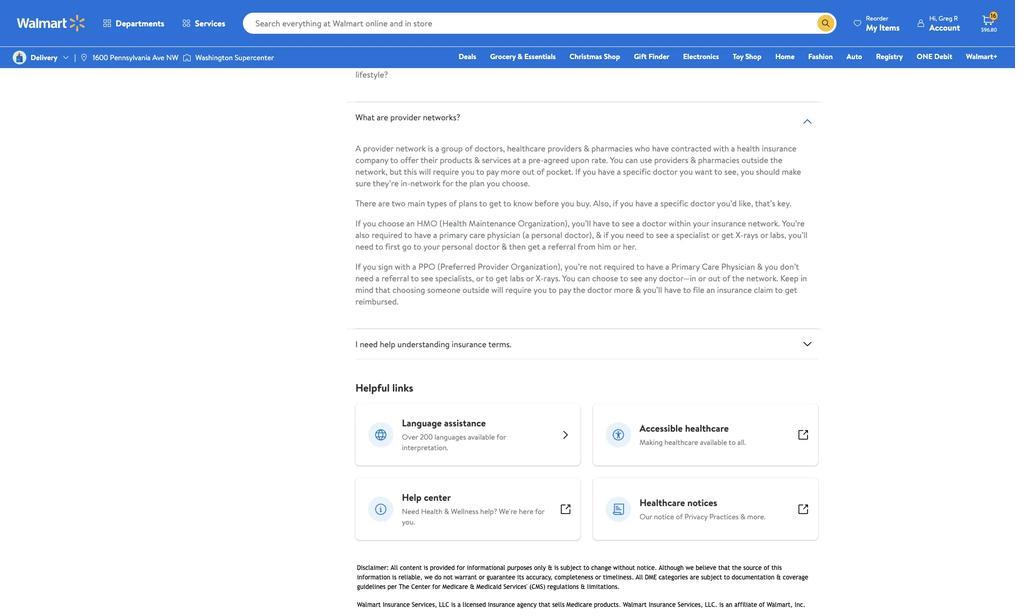 Task type: describe. For each thing, give the bounding box(es) containing it.
1 vertical spatial network
[[410, 177, 441, 189]]

will inside if you sign with a ppo (preferred provider organization), you're not required to have a primary care physician & you don't need a referral to see specialists, or to get labs or x-rays. you can choose to see any doctor—in or out of the network. keep in mind that choosing someone outside will require you to pay the doctor more & you'll have to file an insurance claim to get reimbursed.
[[491, 284, 503, 296]]

choose inside if you choose an hmo (health maintenance organization), you'll have to see a doctor within your insurance network. you're also required to have a primary care physician (a personal doctor), & if you need to see a specialist or get x-rays or labs, you'll need to first go to your personal doctor & then get a referral from him or her.
[[378, 218, 404, 229]]

don't
[[780, 261, 799, 273]]

two
[[392, 198, 406, 209]]

you down lot
[[429, 37, 442, 49]]

access
[[355, 57, 381, 69]]

prescriptions: take a lot of these? make sure they're covered by your plan.
[[355, 17, 623, 29]]

washington
[[195, 52, 233, 63]]

then
[[509, 241, 526, 252]]

someone
[[427, 284, 461, 296]]

you left sign
[[363, 261, 376, 273]]

or right rays
[[760, 229, 768, 241]]

main
[[408, 198, 425, 209]]

language assistance over 200 languages available for interpretation.
[[402, 417, 506, 453]]

disease?
[[625, 57, 655, 69]]

 image for washington supercenter
[[183, 52, 191, 63]]

need
[[402, 506, 419, 517]]

supercenter
[[235, 52, 274, 63]]

key.
[[777, 198, 791, 209]]

you right from
[[611, 229, 624, 241]]

referral inside if you sign with a ppo (preferred provider organization), you're not required to have a primary care physician & you don't need a referral to see specialists, or to get labs or x-rays. you can choose to see any doctor—in or out of the network. keep in mind that choosing someone outside will require you to pay the doctor more & you'll have to file an insurance claim to get reimbursed.
[[382, 273, 409, 284]]

of inside healthcare notices our notice of privacy practices & more.
[[676, 512, 683, 522]]

you up essentials
[[534, 37, 547, 49]]

will inside a provider network is a group of doctors, healthcare providers & pharmacies who have contracted with a health insurance company to offer their products & services at a pre-agreed upon rate. you can use providers & pharmacies outside the network, but this will require you to pay more out of pocket. if you have a specific doctor you want to see, you should make sure they're in-network for the plan you choose.
[[419, 166, 431, 177]]

here
[[519, 506, 533, 517]]

get left rays
[[721, 229, 734, 241]]

you right finder
[[670, 57, 684, 69]]

of left plans
[[449, 198, 457, 209]]

 image for 1600 pennsylvania ave nw
[[80, 53, 88, 62]]

home
[[775, 51, 795, 62]]

with inside a provider network is a group of doctors, healthcare providers & pharmacies who have contracted with a health insurance company to offer their products & services at a pre-agreed upon rate. you can use providers & pharmacies outside the network, but this will require you to pay more out of pocket. if you have a specific doctor you want to see, you should make sure they're in-network for the plan you choose.
[[713, 143, 729, 154]]

they're inside a provider network is a group of doctors, healthcare providers & pharmacies who have contracted with a health insurance company to offer their products & services at a pre-agreed upon rate. you can use providers & pharmacies outside the network, but this will require you to pay more out of pocket. if you have a specific doctor you want to see, you should make sure they're in-network for the plan you choose.
[[373, 177, 399, 189]]

have down also,
[[593, 218, 610, 229]]

sign
[[378, 261, 393, 273]]

notices
[[687, 496, 717, 510]]

reorder my items
[[866, 13, 900, 33]]

1 horizontal spatial pharmacies
[[698, 154, 740, 166]]

you right the labs
[[534, 284, 547, 296]]

can inside if you sign with a ppo (preferred provider organization), you're not required to have a primary care physician & you don't need a referral to see specialists, or to get labs or x-rays. you can choose to see any doctor—in or out of the network. keep in mind that choosing someone outside will require you to pay the doctor more & you'll have to file an insurance claim to get reimbursed.
[[577, 273, 590, 284]]

or right "specialist"
[[712, 229, 719, 241]]

|
[[74, 52, 76, 63]]

company
[[355, 154, 388, 166]]

insurance left terms.
[[452, 339, 486, 350]]

health
[[421, 506, 442, 517]]

help center need health & wellness help? we're here for you.
[[402, 491, 545, 528]]

0 horizontal spatial pharmacies
[[591, 143, 633, 154]]

outside inside a provider network is a group of doctors, healthcare providers & pharmacies who have contracted with a health insurance company to offer their products & services at a pre-agreed upon rate. you can use providers & pharmacies outside the network, but this will require you to pay more out of pocket. if you have a specific doctor you want to see, you should make sure they're in-network for the plan you choose.
[[742, 154, 768, 166]]

i need help understanding insurance terms. image
[[801, 338, 814, 351]]

pay inside a provider network is a group of doctors, healthcare providers & pharmacies who have contracted with a health insurance company to offer their products & services at a pre-agreed upon rate. you can use providers & pharmacies outside the network, but this will require you to pay more out of pocket. if you have a specific doctor you want to see, you should make sure they're in-network for the plan you choose.
[[486, 166, 499, 177]]

doctor left within
[[642, 218, 667, 229]]

contracted
[[671, 143, 711, 154]]

1 horizontal spatial providers
[[654, 154, 688, 166]]

if for (preferred
[[355, 261, 361, 273]]

assistance
[[444, 417, 486, 430]]

network. inside if you choose an hmo (health maintenance organization), you'll have to see a doctor within your insurance network. you're also required to have a primary care physician (a personal doctor), & if you need to see a specialist or get x-rays or labs, you'll need to first go to your personal doctor & then get a referral from him or her.
[[748, 218, 780, 229]]

the left the plan
[[455, 177, 467, 189]]

& right the physician
[[757, 261, 763, 273]]

have right any
[[664, 284, 681, 296]]

doctor up provider
[[475, 241, 499, 252]]

nw
[[166, 52, 178, 63]]

& left then
[[502, 241, 507, 252]]

need left the first
[[355, 241, 373, 252]]

& right from
[[596, 229, 602, 241]]

these?
[[453, 17, 477, 29]]

to inside access to personal/wellness tools & coaching: are you managing a chronic disease? do you want tips on maintaining a healthy lifestyle?
[[383, 57, 390, 69]]

before
[[535, 198, 559, 209]]

lot
[[431, 17, 441, 29]]

tools
[[459, 57, 477, 69]]

terms.
[[488, 339, 511, 350]]

who
[[635, 143, 650, 154]]

is
[[428, 143, 433, 154]]

see up her.
[[622, 218, 634, 229]]

maintaining
[[732, 57, 774, 69]]

& down would
[[518, 51, 523, 62]]

grocery
[[490, 51, 516, 62]]

get up maintenance
[[489, 198, 501, 209]]

one debit
[[917, 51, 952, 62]]

doctors,
[[475, 143, 505, 154]]

services button
[[173, 11, 234, 36]]

a provider network is a group of doctors, healthcare providers & pharmacies who have contracted with a health insurance company to offer their products & services at a pre-agreed upon rate. you can use providers & pharmacies outside the network, but this will require you to pay more out of pocket. if you have a specific doctor you want to see, you should make sure they're in-network for the plan you choose.
[[355, 143, 801, 189]]

out inside if you sign with a ppo (preferred provider organization), you're not required to have a primary care physician & you don't need a referral to see specialists, or to get labs or x-rays. you can choose to see any doctor—in or out of the network. keep in mind that choosing someone outside will require you to pay the doctor more & you'll have to file an insurance claim to get reimbursed.
[[708, 273, 720, 284]]

rays.
[[544, 273, 560, 284]]

gift
[[634, 51, 647, 62]]

toy shop
[[733, 51, 761, 62]]

take
[[407, 17, 423, 29]]

insurance inside a provider network is a group of doctors, healthcare providers & pharmacies who have contracted with a health insurance company to offer their products & services at a pre-agreed upon rate. you can use providers & pharmacies outside the network, but this will require you to pay more out of pocket. if you have a specific doctor you want to see, you should make sure they're in-network for the plan you choose.
[[762, 143, 797, 154]]

what
[[355, 111, 375, 123]]

make
[[782, 166, 801, 177]]

need up deals
[[444, 37, 462, 49]]

you down contracted
[[680, 166, 693, 177]]

0 vertical spatial provider
[[390, 111, 421, 123]]

(preferred
[[437, 261, 476, 273]]

hi,
[[929, 13, 937, 22]]

1 horizontal spatial specific
[[660, 198, 688, 209]]

use
[[640, 154, 652, 166]]

types
[[427, 198, 447, 209]]

have right the upon
[[598, 166, 615, 177]]

privacy
[[684, 512, 708, 522]]

electronics link
[[678, 51, 724, 62]]

(health
[[439, 218, 467, 229]]

& left services
[[474, 154, 480, 166]]

get right then
[[528, 241, 540, 252]]

if inside a provider network is a group of doctors, healthcare providers & pharmacies who have contracted with a health insurance company to offer their products & services at a pre-agreed upon rate. you can use providers & pharmacies outside the network, but this will require you to pay more out of pocket. if you have a specific doctor you want to see, you should make sure they're in-network for the plan you choose.
[[575, 166, 581, 177]]

doctor),
[[564, 229, 594, 241]]

that
[[375, 284, 390, 296]]

have right 'go'
[[414, 229, 431, 241]]

christmas shop link
[[565, 51, 625, 62]]

2 vertical spatial your
[[423, 241, 440, 252]]

you left buy.
[[561, 198, 574, 209]]

1600 pennsylvania ave nw
[[93, 52, 178, 63]]

& inside the help center need health & wellness help? we're here for you.
[[444, 506, 449, 517]]

or right the labs
[[526, 273, 534, 284]]

the right health
[[770, 154, 782, 166]]

referral inside if you choose an hmo (health maintenance organization), you'll have to see a doctor within your insurance network. you're also required to have a primary care physician (a personal doctor), & if you need to see a specialist or get x-rays or labs, you'll need to first go to your personal doctor & then get a referral from him or her.
[[548, 241, 576, 252]]

toy shop link
[[728, 51, 766, 62]]

you right the see,
[[741, 166, 754, 177]]

0 vertical spatial if
[[613, 198, 618, 209]]

you right pocket.
[[583, 166, 596, 177]]

file
[[693, 284, 704, 296]]

reimbursed.
[[355, 296, 398, 307]]

0 horizontal spatial providers
[[548, 143, 582, 154]]

you're
[[782, 218, 805, 229]]

grocery & essentials link
[[485, 51, 561, 62]]

are inside access to personal/wellness tools & coaching: are you managing a chronic disease? do you want tips on maintaining a healthy lifestyle?
[[524, 57, 535, 69]]

you right also,
[[620, 198, 633, 209]]

also,
[[593, 198, 611, 209]]

pennsylvania
[[110, 52, 151, 63]]

doctor inside a provider network is a group of doctors, healthcare providers & pharmacies who have contracted with a health insurance company to offer their products & services at a pre-agreed upon rate. you can use providers & pharmacies outside the network, but this will require you to pay more out of pocket. if you have a specific doctor you want to see, you should make sure they're in-network for the plan you choose.
[[653, 166, 678, 177]]

or right doctor—in
[[698, 273, 706, 284]]

require inside a provider network is a group of doctors, healthcare providers & pharmacies who have contracted with a health insurance company to offer their products & services at a pre-agreed upon rate. you can use providers & pharmacies outside the network, but this will require you to pay more out of pocket. if you have a specific doctor you want to see, you should make sure they're in-network for the plan you choose.
[[433, 166, 459, 177]]

grocery & essentials
[[490, 51, 556, 62]]

of right lot
[[443, 17, 451, 29]]

make
[[479, 17, 498, 29]]

see left any
[[630, 273, 642, 284]]

like,
[[739, 198, 753, 209]]

you're
[[564, 261, 587, 273]]

2 vertical spatial healthcare
[[664, 437, 698, 448]]

can inside a provider network is a group of doctors, healthcare providers & pharmacies who have contracted with a health insurance company to offer their products & services at a pre-agreed upon rate. you can use providers & pharmacies outside the network, but this will require you to pay more out of pocket. if you have a specific doctor you want to see, you should make sure they're in-network for the plan you choose.
[[625, 154, 638, 166]]

account
[[929, 21, 960, 33]]

do inside access to personal/wellness tools & coaching: are you managing a chronic disease? do you want tips on maintaining a healthy lifestyle?
[[657, 57, 668, 69]]

maintenance
[[469, 218, 516, 229]]

understanding
[[397, 339, 450, 350]]

pre-
[[528, 154, 544, 166]]

home link
[[770, 51, 799, 62]]

health
[[737, 143, 760, 154]]

want inside a provider network is a group of doctors, healthcare providers & pharmacies who have contracted with a health insurance company to offer their products & services at a pre-agreed upon rate. you can use providers & pharmacies outside the network, but this will require you to pay more out of pocket. if you have a specific doctor you want to see, you should make sure they're in-network for the plan you choose.
[[695, 166, 712, 177]]

network. inside if you sign with a ppo (preferred provider organization), you're not required to have a primary care physician & you don't need a referral to see specialists, or to get labs or x-rays. you can choose to see any doctor—in or out of the network. keep in mind that choosing someone outside will require you to pay the doctor more & you'll have to file an insurance claim to get reimbursed.
[[746, 273, 778, 284]]

hi, greg r account
[[929, 13, 960, 33]]

need inside if you sign with a ppo (preferred provider organization), you're not required to have a primary care physician & you don't need a referral to see specialists, or to get labs or x-rays. you can choose to see any doctor—in or out of the network. keep in mind that choosing someone outside will require you to pay the doctor more & you'll have to file an insurance claim to get reimbursed.
[[355, 273, 373, 284]]

languages
[[435, 432, 466, 443]]

you right the plan
[[487, 177, 500, 189]]

see left within
[[656, 229, 668, 241]]

have right also,
[[635, 198, 652, 209]]

departments
[[116, 17, 164, 29]]

x- inside if you sign with a ppo (preferred provider organization), you're not required to have a primary care physician & you don't need a referral to see specialists, or to get labs or x-rays. you can choose to see any doctor—in or out of the network. keep in mind that choosing someone outside will require you to pay the doctor more & you'll have to file an insurance claim to get reimbursed.
[[536, 273, 544, 284]]

accessible healthcare. making healthcare available to all. image
[[606, 422, 631, 448]]

doctor inside if you sign with a ppo (preferred provider organization), you're not required to have a primary care physician & you don't need a referral to see specialists, or to get labs or x-rays. you can choose to see any doctor—in or out of the network. keep in mind that choosing someone outside will require you to pay the doctor more & you'll have to file an insurance claim to get reimbursed.
[[587, 284, 612, 296]]

regular
[[592, 37, 618, 49]]

you left don't
[[765, 261, 778, 273]]

need right i
[[360, 339, 378, 350]]

hmo
[[417, 218, 437, 229]]

not
[[589, 261, 602, 273]]

have right who
[[652, 143, 669, 154]]

first
[[385, 241, 400, 252]]

 image for delivery
[[13, 51, 26, 64]]

get left in
[[785, 284, 797, 296]]

products
[[440, 154, 472, 166]]

gift finder link
[[629, 51, 674, 62]]

dental
[[620, 37, 643, 49]]

& inside healthcare notices our notice of privacy practices & more.
[[740, 512, 745, 522]]

0 horizontal spatial personal
[[442, 241, 473, 252]]

need right him on the top of the page
[[626, 229, 644, 241]]

0 vertical spatial sure
[[501, 17, 516, 29]]

or right him on the top of the page
[[613, 241, 621, 252]]

organization), inside if you choose an hmo (health maintenance organization), you'll have to see a doctor within your insurance network. you're also required to have a primary care physician (a personal doctor), & if you need to see a specialist or get x-rays or labs, you'll need to first go to your personal doctor & then get a referral from him or her.
[[518, 218, 570, 229]]

require inside if you sign with a ppo (preferred provider organization), you're not required to have a primary care physician & you don't need a referral to see specialists, or to get labs or x-rays. you can choose to see any doctor—in or out of the network. keep in mind that choosing someone outside will require you to pay the doctor more & you'll have to file an insurance claim to get reimbursed.
[[505, 284, 532, 296]]

rays
[[744, 229, 758, 241]]

on
[[720, 57, 730, 69]]

practices
[[709, 512, 739, 522]]

care
[[702, 261, 719, 273]]

greg
[[939, 13, 952, 22]]

if for maintenance
[[355, 218, 361, 229]]

& left the see,
[[690, 154, 696, 166]]



Task type: locate. For each thing, give the bounding box(es) containing it.
do down exams?
[[657, 57, 668, 69]]

know
[[513, 198, 533, 209]]

you'd
[[717, 198, 737, 209]]

0 vertical spatial pay
[[486, 166, 499, 177]]

if inside if you choose an hmo (health maintenance organization), you'll have to see a doctor within your insurance network. you're also required to have a primary care physician (a personal doctor), & if you need to see a specialist or get x-rays or labs, you'll need to first go to your personal doctor & then get a referral from him or her.
[[355, 218, 361, 229]]

1 horizontal spatial sure
[[501, 17, 516, 29]]

1 vertical spatial choose
[[592, 273, 618, 284]]

& right tools
[[479, 57, 485, 69]]

what are provider networks? image
[[801, 115, 814, 128]]

choose inside if you sign with a ppo (preferred provider organization), you're not required to have a primary care physician & you don't need a referral to see specialists, or to get labs or x-rays. you can choose to see any doctor—in or out of the network. keep in mind that choosing someone outside will require you to pay the doctor more & you'll have to file an insurance claim to get reimbursed.
[[592, 273, 618, 284]]

1 horizontal spatial they're
[[518, 17, 544, 29]]

healthcare notices. our notice of privacy practices and more. image
[[606, 497, 631, 522]]

1 vertical spatial pay
[[559, 284, 571, 296]]

0 vertical spatial more
[[501, 166, 520, 177]]

healthcare down accessible at the right of the page
[[664, 437, 698, 448]]

1 horizontal spatial you'll
[[643, 284, 662, 296]]

pay down the you're
[[559, 284, 571, 296]]

also
[[355, 229, 370, 241]]

ppo
[[418, 261, 435, 273]]

delivery
[[31, 52, 57, 63]]

rate.
[[591, 154, 608, 166]]

doctor
[[653, 166, 678, 177], [690, 198, 715, 209], [642, 218, 667, 229], [475, 241, 499, 252], [587, 284, 612, 296]]

auto
[[847, 51, 862, 62]]

1 vertical spatial if
[[604, 229, 609, 241]]

1600
[[93, 52, 108, 63]]

for right here
[[535, 506, 545, 517]]

1 vertical spatial with
[[395, 261, 410, 273]]

gift finder
[[634, 51, 669, 62]]

the down the you're
[[573, 284, 585, 296]]

language
[[402, 417, 442, 430]]

helpful
[[355, 381, 390, 395]]

they're left in-
[[373, 177, 399, 189]]

keep
[[780, 273, 799, 284]]

if right from
[[604, 229, 609, 241]]

do
[[416, 37, 427, 49], [657, 57, 668, 69]]

0 vertical spatial outside
[[742, 154, 768, 166]]

more left pre- on the top right of the page
[[501, 166, 520, 177]]

require
[[433, 166, 459, 177], [505, 284, 532, 296]]

are left two
[[378, 198, 390, 209]]

want down contracted
[[695, 166, 712, 177]]

pharmacies left who
[[591, 143, 633, 154]]

0 vertical spatial are
[[524, 57, 535, 69]]

1 horizontal spatial your
[[588, 17, 604, 29]]

network.
[[748, 218, 780, 229], [746, 273, 778, 284]]

you inside a provider network is a group of doctors, healthcare providers & pharmacies who have contracted with a health insurance company to offer their products & services at a pre-agreed upon rate. you can use providers & pharmacies outside the network, but this will require you to pay more out of pocket. if you have a specific doctor you want to see, you should make sure they're in-network for the plan you choose.
[[610, 154, 623, 166]]

doctor left "you'd"
[[690, 198, 715, 209]]

0 vertical spatial will
[[419, 166, 431, 177]]

are for networks?
[[377, 111, 388, 123]]

will left the labs
[[491, 284, 503, 296]]

there are two main types of plans to get to know before you buy. also, if you have a specific doctor you'd like, that's key.
[[355, 198, 791, 209]]

1 horizontal spatial do
[[657, 57, 668, 69]]

0 horizontal spatial more
[[501, 166, 520, 177]]

debit
[[934, 51, 952, 62]]

at
[[513, 154, 520, 166]]

need left that
[[355, 273, 373, 284]]

2 vertical spatial are
[[378, 198, 390, 209]]

care
[[469, 229, 485, 241]]

you.
[[402, 517, 415, 528]]

1 vertical spatial your
[[693, 218, 709, 229]]

0 vertical spatial x-
[[736, 229, 744, 241]]

i
[[355, 339, 358, 350]]

prescriptions:
[[355, 17, 405, 29]]

1 horizontal spatial pay
[[559, 284, 571, 296]]

see,
[[724, 166, 739, 177]]

1 vertical spatial will
[[491, 284, 503, 296]]

0 vertical spatial out
[[522, 166, 535, 177]]

him
[[598, 241, 611, 252]]

if inside if you sign with a ppo (preferred provider organization), you're not required to have a primary care physician & you don't need a referral to see specialists, or to get labs or x-rays. you can choose to see any doctor—in or out of the network. keep in mind that choosing someone outside will require you to pay the doctor more & you'll have to file an insurance claim to get reimbursed.
[[355, 261, 361, 273]]

insurance up should
[[762, 143, 797, 154]]

doctor—in
[[659, 273, 696, 284]]

0 horizontal spatial x-
[[536, 273, 544, 284]]

or right 'specialists,'
[[476, 273, 484, 284]]

r
[[954, 13, 958, 22]]

you'll down buy.
[[572, 218, 591, 229]]

plan
[[469, 177, 485, 189]]

1 horizontal spatial required
[[604, 261, 635, 273]]

0 vertical spatial want
[[686, 57, 703, 69]]

 image left the delivery
[[13, 51, 26, 64]]

0 horizontal spatial for
[[442, 177, 453, 189]]

you'll
[[572, 218, 591, 229], [788, 229, 808, 241], [643, 284, 662, 296]]

are right what in the left top of the page
[[377, 111, 388, 123]]

0 horizontal spatial shop
[[604, 51, 620, 62]]

200
[[420, 432, 433, 443]]

0 vertical spatial organization),
[[518, 218, 570, 229]]

insurance down the physician
[[717, 284, 752, 296]]

to inside accessible healthcare making healthcare available to all.
[[729, 437, 736, 448]]

pocket.
[[546, 166, 573, 177]]

2 horizontal spatial your
[[693, 218, 709, 229]]

0 horizontal spatial do
[[416, 37, 427, 49]]

outside right the see,
[[742, 154, 768, 166]]

required down her.
[[604, 261, 635, 273]]

networks?
[[423, 111, 460, 123]]

1 vertical spatial an
[[707, 284, 715, 296]]

0 horizontal spatial will
[[419, 166, 431, 177]]

help center. need health and wellness help? we're here for you. image
[[368, 497, 393, 522]]

0 vertical spatial if
[[575, 166, 581, 177]]

1 vertical spatial can
[[577, 273, 590, 284]]

organization), inside if you sign with a ppo (preferred provider organization), you're not required to have a primary care physician & you don't need a referral to see specialists, or to get labs or x-rays. you can choose to see any doctor—in or out of the network. keep in mind that choosing someone outside will require you to pay the doctor more & you'll have to file an insurance claim to get reimbursed.
[[511, 261, 562, 273]]

0 vertical spatial required
[[372, 229, 402, 241]]

plans
[[459, 198, 477, 209]]

want
[[686, 57, 703, 69], [695, 166, 712, 177]]

0 horizontal spatial you
[[562, 273, 575, 284]]

you right rate.
[[610, 154, 623, 166]]

you'll inside if you sign with a ppo (preferred provider organization), you're not required to have a primary care physician & you don't need a referral to see specialists, or to get labs or x-rays. you can choose to see any doctor—in or out of the network. keep in mind that choosing someone outside will require you to pay the doctor more & you'll have to file an insurance claim to get reimbursed.
[[643, 284, 662, 296]]

organization), down then
[[511, 261, 562, 273]]

available inside language assistance over 200 languages available for interpretation.
[[468, 432, 495, 443]]

1 vertical spatial network.
[[746, 273, 778, 284]]

1 vertical spatial sure
[[355, 177, 371, 189]]

0 vertical spatial you
[[610, 154, 623, 166]]

0 vertical spatial network.
[[748, 218, 780, 229]]

one
[[917, 51, 933, 62]]

0 horizontal spatial can
[[577, 273, 590, 284]]

notice
[[654, 512, 674, 522]]

& left rate.
[[584, 143, 589, 154]]

provider left networks?
[[390, 111, 421, 123]]

1 horizontal spatial x-
[[736, 229, 744, 241]]

0 horizontal spatial available
[[468, 432, 495, 443]]

you down "like"
[[537, 57, 551, 69]]

of right notice at the right of the page
[[676, 512, 683, 522]]

labs
[[510, 273, 524, 284]]

can left use on the top of the page
[[625, 154, 638, 166]]

for inside language assistance over 200 languages available for interpretation.
[[497, 432, 506, 443]]

are down would
[[524, 57, 535, 69]]

they're
[[518, 17, 544, 29], [373, 177, 399, 189]]

1 vertical spatial want
[[695, 166, 712, 177]]

& right the vision on the top left of page
[[380, 37, 385, 49]]

choose down two
[[378, 218, 404, 229]]

pay right the plan
[[486, 166, 499, 177]]

vision & dental: do you need vision care? would you like to have regular dental exams?
[[355, 37, 671, 49]]

insurance inside if you choose an hmo (health maintenance organization), you'll have to see a doctor within your insurance network. you're also required to have a primary care physician (a personal doctor), & if you need to see a specialist or get x-rays or labs, you'll need to first go to your personal doctor & then get a referral from him or her.
[[711, 218, 746, 229]]

covered
[[546, 17, 575, 29]]

available inside accessible healthcare making healthcare available to all.
[[700, 437, 727, 448]]

walmart+
[[966, 51, 998, 62]]

1 vertical spatial you
[[562, 273, 575, 284]]

x- right the labs
[[536, 273, 544, 284]]

1 vertical spatial are
[[377, 111, 388, 123]]

all.
[[737, 437, 746, 448]]

for inside the help center need health & wellness help? we're here for you.
[[535, 506, 545, 517]]

1 horizontal spatial can
[[625, 154, 638, 166]]

if down there
[[355, 218, 361, 229]]

help
[[402, 491, 422, 504]]

1 horizontal spatial require
[[505, 284, 532, 296]]

if right also,
[[613, 198, 618, 209]]

outside down provider
[[463, 284, 489, 296]]

want left tips on the top
[[686, 57, 703, 69]]

required inside if you sign with a ppo (preferred provider organization), you're not required to have a primary care physician & you don't need a referral to see specialists, or to get labs or x-rays. you can choose to see any doctor—in or out of the network. keep in mind that choosing someone outside will require you to pay the doctor more & you'll have to file an insurance claim to get reimbursed.
[[604, 261, 635, 273]]

0 horizontal spatial with
[[395, 261, 410, 273]]

healthcare
[[640, 496, 685, 510]]

would
[[509, 37, 532, 49]]

will right this
[[419, 166, 431, 177]]

2 horizontal spatial you'll
[[788, 229, 808, 241]]

choosing
[[392, 284, 425, 296]]

0 horizontal spatial out
[[522, 166, 535, 177]]

specific down who
[[623, 166, 651, 177]]

0 vertical spatial do
[[416, 37, 427, 49]]

more left any
[[614, 284, 633, 296]]

healthcare inside a provider network is a group of doctors, healthcare providers & pharmacies who have contracted with a health insurance company to offer their products & services at a pre-agreed upon rate. you can use providers & pharmacies outside the network, but this will require you to pay more out of pocket. if you have a specific doctor you want to see, you should make sure they're in-network for the plan you choose.
[[507, 143, 545, 154]]

network,
[[355, 166, 388, 177]]

the left claim
[[732, 273, 744, 284]]

organization), down before
[[518, 218, 570, 229]]

0 vertical spatial your
[[588, 17, 604, 29]]

sure inside a provider network is a group of doctors, healthcare providers & pharmacies who have contracted with a health insurance company to offer their products & services at a pre-agreed upon rate. you can use providers & pharmacies outside the network, but this will require you to pay more out of pocket. if you have a specific doctor you want to see, you should make sure they're in-network for the plan you choose.
[[355, 177, 371, 189]]

required inside if you choose an hmo (health maintenance organization), you'll have to see a doctor within your insurance network. you're also required to have a primary care physician (a personal doctor), & if you need to see a specialist or get x-rays or labs, you'll need to first go to your personal doctor & then get a referral from him or her.
[[372, 229, 402, 241]]

want inside access to personal/wellness tools & coaching: are you managing a chronic disease? do you want tips on maintaining a healthy lifestyle?
[[686, 57, 703, 69]]

0 horizontal spatial they're
[[373, 177, 399, 189]]

0 vertical spatial choose
[[378, 218, 404, 229]]

2 vertical spatial for
[[535, 506, 545, 517]]

but
[[390, 166, 402, 177]]

1 vertical spatial for
[[497, 432, 506, 443]]

1 horizontal spatial out
[[708, 273, 720, 284]]

search icon image
[[822, 19, 830, 27]]

sure right 'make'
[[501, 17, 516, 29]]

with up the see,
[[713, 143, 729, 154]]

 image
[[13, 51, 26, 64], [183, 52, 191, 63], [80, 53, 88, 62]]

required right also
[[372, 229, 402, 241]]

specific inside a provider network is a group of doctors, healthcare providers & pharmacies who have contracted with a health insurance company to offer their products & services at a pre-agreed upon rate. you can use providers & pharmacies outside the network, but this will require you to pay more out of pocket. if you have a specific doctor you want to see, you should make sure they're in-network for the plan you choose.
[[623, 166, 651, 177]]

& inside access to personal/wellness tools & coaching: are you managing a chronic disease? do you want tips on maintaining a healthy lifestyle?
[[479, 57, 485, 69]]

if you choose an hmo (health maintenance organization), you'll have to see a doctor within your insurance network. you're also required to have a primary care physician (a personal doctor), & if you need to see a specialist or get x-rays or labs, you'll need to first go to your personal doctor & then get a referral from him or her.
[[355, 218, 808, 252]]

making
[[640, 437, 663, 448]]

0 vertical spatial network
[[396, 143, 426, 154]]

personal/wellness
[[392, 57, 457, 69]]

0 vertical spatial specific
[[623, 166, 651, 177]]

1 horizontal spatial available
[[700, 437, 727, 448]]

1 horizontal spatial personal
[[531, 229, 562, 241]]

0 horizontal spatial  image
[[13, 51, 26, 64]]

x- up the physician
[[736, 229, 744, 241]]

our
[[640, 512, 652, 522]]

1 horizontal spatial an
[[707, 284, 715, 296]]

out inside a provider network is a group of doctors, healthcare providers & pharmacies who have contracted with a health insurance company to offer their products & services at a pre-agreed upon rate. you can use providers & pharmacies outside the network, but this will require you to pay more out of pocket. if you have a specific doctor you want to see, you should make sure they're in-network for the plan you choose.
[[522, 166, 535, 177]]

Walmart Site-Wide search field
[[243, 13, 836, 34]]

1 vertical spatial provider
[[363, 143, 394, 154]]

Search search field
[[243, 13, 836, 34]]

specific up within
[[660, 198, 688, 209]]

out right at at top right
[[522, 166, 535, 177]]

have left primary at the right
[[646, 261, 663, 273]]

1 vertical spatial if
[[355, 218, 361, 229]]

referral
[[548, 241, 576, 252], [382, 273, 409, 284]]

2 vertical spatial if
[[355, 261, 361, 273]]

an inside if you sign with a ppo (preferred provider organization), you're not required to have a primary care physician & you don't need a referral to see specialists, or to get labs or x-rays. you can choose to see any doctor—in or out of the network. keep in mind that choosing someone outside will require you to pay the doctor more & you'll have to file an insurance claim to get reimbursed.
[[707, 284, 715, 296]]

shop for toy shop
[[745, 51, 761, 62]]

more inside a provider network is a group of doctors, healthcare providers & pharmacies who have contracted with a health insurance company to offer their products & services at a pre-agreed upon rate. you can use providers & pharmacies outside the network, but this will require you to pay more out of pocket. if you have a specific doctor you want to see, you should make sure they're in-network for the plan you choose.
[[501, 166, 520, 177]]

group
[[441, 143, 463, 154]]

vision
[[355, 37, 378, 49]]

0 horizontal spatial an
[[406, 218, 415, 229]]

registry
[[876, 51, 903, 62]]

if inside if you choose an hmo (health maintenance organization), you'll have to see a doctor within your insurance network. you're also required to have a primary care physician (a personal doctor), & if you need to see a specialist or get x-rays or labs, you'll need to first go to your personal doctor & then get a referral from him or her.
[[604, 229, 609, 241]]

0 vertical spatial healthcare
[[507, 143, 545, 154]]

0 horizontal spatial referral
[[382, 273, 409, 284]]

of right group on the top
[[465, 143, 473, 154]]

this
[[404, 166, 417, 177]]

an inside if you choose an hmo (health maintenance organization), you'll have to see a doctor within your insurance network. you're also required to have a primary care physician (a personal doctor), & if you need to see a specialist or get x-rays or labs, you'll need to first go to your personal doctor & then get a referral from him or her.
[[406, 218, 415, 229]]

1 shop from the left
[[604, 51, 620, 62]]

1 horizontal spatial with
[[713, 143, 729, 154]]

you right rays.
[[562, 273, 575, 284]]

of inside if you sign with a ppo (preferred provider organization), you're not required to have a primary care physician & you don't need a referral to see specialists, or to get labs or x-rays. you can choose to see any doctor—in or out of the network. keep in mind that choosing someone outside will require you to pay the doctor more & you'll have to file an insurance claim to get reimbursed.
[[722, 273, 730, 284]]

outside inside if you sign with a ppo (preferred provider organization), you're not required to have a primary care physician & you don't need a referral to see specialists, or to get labs or x-rays. you can choose to see any doctor—in or out of the network. keep in mind that choosing someone outside will require you to pay the doctor more & you'll have to file an insurance claim to get reimbursed.
[[463, 284, 489, 296]]

more inside if you sign with a ppo (preferred provider organization), you're not required to have a primary care physician & you don't need a referral to see specialists, or to get labs or x-rays. you can choose to see any doctor—in or out of the network. keep in mind that choosing someone outside will require you to pay the doctor more & you'll have to file an insurance claim to get reimbursed.
[[614, 284, 633, 296]]

0 horizontal spatial sure
[[355, 177, 371, 189]]

we're
[[499, 506, 517, 517]]

shop for christmas shop
[[604, 51, 620, 62]]

see left 'specialists,'
[[421, 273, 433, 284]]

&
[[380, 37, 385, 49], [518, 51, 523, 62], [479, 57, 485, 69], [584, 143, 589, 154], [474, 154, 480, 166], [690, 154, 696, 166], [596, 229, 602, 241], [502, 241, 507, 252], [757, 261, 763, 273], [635, 284, 641, 296], [444, 506, 449, 517], [740, 512, 745, 522]]

insurance inside if you sign with a ppo (preferred provider organization), you're not required to have a primary care physician & you don't need a referral to see specialists, or to get labs or x-rays. you can choose to see any doctor—in or out of the network. keep in mind that choosing someone outside will require you to pay the doctor more & you'll have to file an insurance claim to get reimbursed.
[[717, 284, 752, 296]]

1 vertical spatial organization),
[[511, 261, 562, 273]]

0 horizontal spatial you'll
[[572, 218, 591, 229]]

x-
[[736, 229, 744, 241], [536, 273, 544, 284]]

0 vertical spatial can
[[625, 154, 638, 166]]

upon
[[571, 154, 589, 166]]

1 vertical spatial specific
[[660, 198, 688, 209]]

you'll right labs,
[[788, 229, 808, 241]]

0 horizontal spatial required
[[372, 229, 402, 241]]

will
[[419, 166, 431, 177], [491, 284, 503, 296]]

available left all. at the bottom of the page
[[700, 437, 727, 448]]

get left the labs
[[496, 273, 508, 284]]

network left is
[[396, 143, 426, 154]]

& left any
[[635, 284, 641, 296]]

1 vertical spatial out
[[708, 273, 720, 284]]

you down there
[[363, 218, 376, 229]]

0 horizontal spatial your
[[423, 241, 440, 252]]

0 horizontal spatial require
[[433, 166, 459, 177]]

of
[[443, 17, 451, 29], [465, 143, 473, 154], [537, 166, 544, 177], [449, 198, 457, 209], [722, 273, 730, 284], [676, 512, 683, 522]]

insurance
[[762, 143, 797, 154], [711, 218, 746, 229], [717, 284, 752, 296], [452, 339, 486, 350]]

if up the mind
[[355, 261, 361, 273]]

1 vertical spatial they're
[[373, 177, 399, 189]]

healthcare right accessible at the right of the page
[[685, 422, 729, 435]]

0 horizontal spatial pay
[[486, 166, 499, 177]]

you inside if you sign with a ppo (preferred provider organization), you're not required to have a primary care physician & you don't need a referral to see specialists, or to get labs or x-rays. you can choose to see any doctor—in or out of the network. keep in mind that choosing someone outside will require you to pay the doctor more & you'll have to file an insurance claim to get reimbursed.
[[562, 273, 575, 284]]

0 horizontal spatial if
[[604, 229, 609, 241]]

0 vertical spatial with
[[713, 143, 729, 154]]

primary
[[439, 229, 467, 241]]

more
[[501, 166, 520, 177], [614, 284, 633, 296]]

access to personal/wellness tools & coaching: are you managing a chronic disease? do you want tips on maintaining a healthy lifestyle?
[[355, 57, 809, 80]]

shop down regular
[[604, 51, 620, 62]]

are for main
[[378, 198, 390, 209]]

1 vertical spatial healthcare
[[685, 422, 729, 435]]

walmart image
[[17, 15, 86, 32]]

provider inside a provider network is a group of doctors, healthcare providers & pharmacies who have contracted with a health insurance company to offer their products & services at a pre-agreed upon rate. you can use providers & pharmacies outside the network, but this will require you to pay more out of pocket. if you have a specific doctor you want to see, you should make sure they're in-network for the plan you choose.
[[363, 143, 394, 154]]

reorder
[[866, 13, 888, 22]]

0 horizontal spatial choose
[[378, 218, 404, 229]]

your right by
[[588, 17, 604, 29]]

have up christmas
[[573, 37, 590, 49]]

language assistance. over two hundred languages available for interpretation. image
[[368, 422, 393, 448]]

0 vertical spatial for
[[442, 177, 453, 189]]

2 horizontal spatial  image
[[183, 52, 191, 63]]

1 horizontal spatial choose
[[592, 273, 618, 284]]

my
[[866, 21, 877, 33]]

0 vertical spatial an
[[406, 218, 415, 229]]

pay inside if you sign with a ppo (preferred provider organization), you're not required to have a primary care physician & you don't need a referral to see specialists, or to get labs or x-rays. you can choose to see any doctor—in or out of the network. keep in mind that choosing someone outside will require you to pay the doctor more & you'll have to file an insurance claim to get reimbursed.
[[559, 284, 571, 296]]

dental:
[[387, 37, 414, 49]]

1 horizontal spatial referral
[[548, 241, 576, 252]]

physician
[[487, 229, 520, 241]]

you down group on the top
[[461, 166, 474, 177]]

& left more.
[[740, 512, 745, 522]]

with inside if you sign with a ppo (preferred provider organization), you're not required to have a primary care physician & you don't need a referral to see specialists, or to get labs or x-rays. you can choose to see any doctor—in or out of the network. keep in mind that choosing someone outside will require you to pay the doctor more & you'll have to file an insurance claim to get reimbursed.
[[395, 261, 410, 273]]

1 horizontal spatial you
[[610, 154, 623, 166]]

shop right toy
[[745, 51, 761, 62]]

of left pocket.
[[537, 166, 544, 177]]

doctor down not
[[587, 284, 612, 296]]

providers
[[548, 143, 582, 154], [654, 154, 688, 166]]

for right languages
[[497, 432, 506, 443]]

for inside a provider network is a group of doctors, healthcare providers & pharmacies who have contracted with a health insurance company to offer their products & services at a pre-agreed upon rate. you can use providers & pharmacies outside the network, but this will require you to pay more out of pocket. if you have a specific doctor you want to see, you should make sure they're in-network for the plan you choose.
[[442, 177, 453, 189]]

2 shop from the left
[[745, 51, 761, 62]]

referral up the you're
[[548, 241, 576, 252]]

pay
[[486, 166, 499, 177], [559, 284, 571, 296]]

x- inside if you choose an hmo (health maintenance organization), you'll have to see a doctor within your insurance network. you're also required to have a primary care physician (a personal doctor), & if you need to see a specialist or get x-rays or labs, you'll need to first go to your personal doctor & then get a referral from him or her.
[[736, 229, 744, 241]]

referral up reimbursed.
[[382, 273, 409, 284]]

if you sign with a ppo (preferred provider organization), you're not required to have a primary care physician & you don't need a referral to see specialists, or to get labs or x-rays. you can choose to see any doctor—in or out of the network. keep in mind that choosing someone outside will require you to pay the doctor more & you'll have to file an insurance claim to get reimbursed.
[[355, 261, 807, 307]]



Task type: vqa. For each thing, say whether or not it's contained in the screenshot.
Thanksgiving related to Thanksgiving LINK
no



